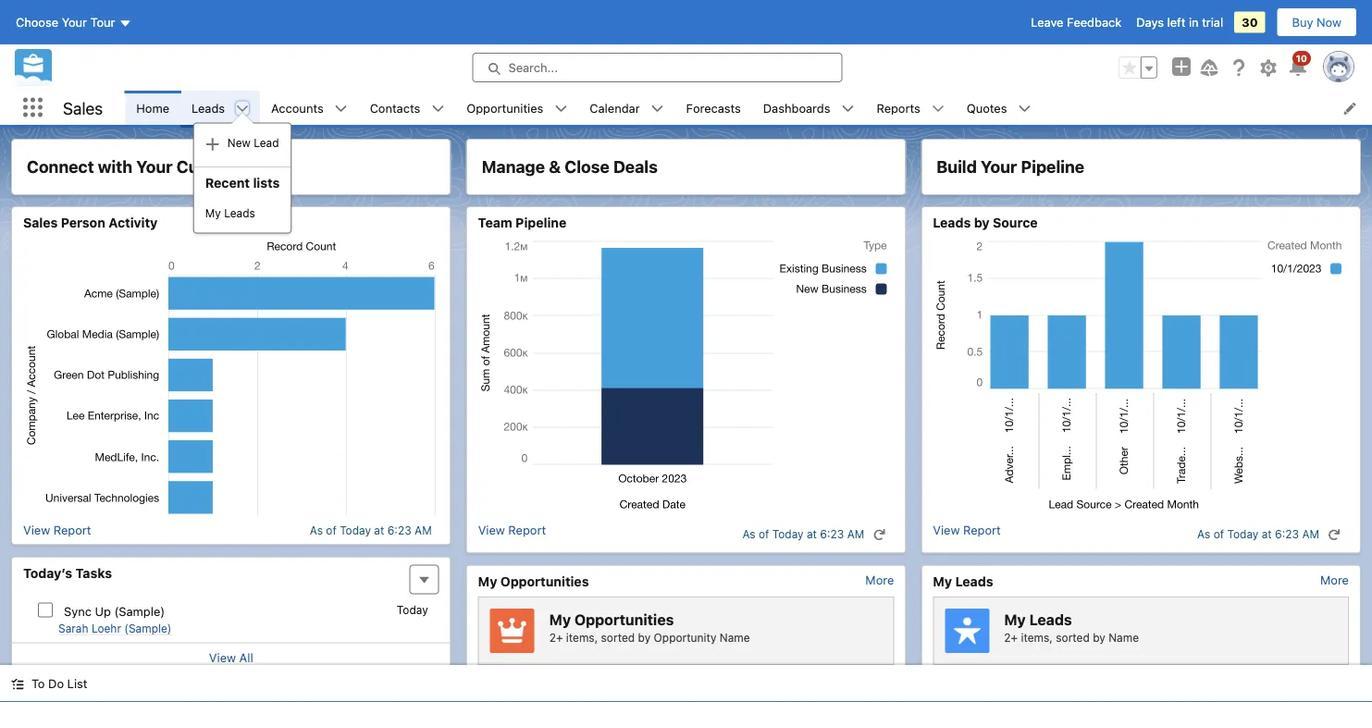 Task type: locate. For each thing, give the bounding box(es) containing it.
0 horizontal spatial am
[[415, 524, 432, 537]]

0 horizontal spatial more
[[866, 573, 894, 587]]

text default image for dashboards
[[842, 102, 855, 115]]

accounts list item
[[260, 91, 359, 125]]

jordan
[[982, 681, 1032, 698]]

of for build your pipeline
[[1214, 528, 1225, 541]]

view report link for deals
[[478, 523, 546, 546]]

name inside my opportunities 2+ items, sorted by opportunity name
[[720, 631, 750, 644]]

with
[[98, 157, 132, 177]]

sync up (sample) link
[[64, 604, 165, 618]]

2 view report from the left
[[478, 523, 546, 537]]

do
[[48, 677, 64, 691]]

calendar
[[590, 101, 640, 115]]

items, for close
[[566, 631, 598, 644]]

0 horizontal spatial 2+
[[549, 631, 563, 644]]

text default image right quotes
[[1019, 102, 1032, 115]]

sales up connect
[[63, 98, 103, 118]]

name inside my leads 2+ items, sorted by name
[[1109, 631, 1139, 644]]

report for customers
[[53, 523, 91, 537]]

2+ for &
[[549, 631, 563, 644]]

text default image right the "reports"
[[932, 102, 945, 115]]

pipeline right team
[[516, 215, 567, 230]]

at for manage & close deals
[[807, 528, 817, 541]]

3 view report link from the left
[[933, 523, 1001, 546]]

1 horizontal spatial at
[[807, 528, 817, 541]]

connect
[[27, 157, 94, 177]]

by
[[974, 215, 990, 230], [638, 631, 651, 644], [1093, 631, 1106, 644]]

dashboards link
[[752, 91, 842, 125]]

text default image inside contacts list item
[[432, 102, 445, 115]]

1 view report from the left
[[23, 523, 91, 537]]

2 horizontal spatial 6:​23
[[1275, 528, 1300, 541]]

by inside my leads 2+ items, sorted by name
[[1093, 631, 1106, 644]]

2 horizontal spatial report
[[964, 523, 1001, 537]]

0 horizontal spatial as
[[310, 524, 323, 537]]

1 name from the left
[[720, 631, 750, 644]]

my leads link down recent lists
[[194, 198, 291, 229]]

sorted up widgets
[[601, 631, 635, 644]]

name up 'amy jordan (sample)' link
[[1109, 631, 1139, 644]]

accounts link
[[260, 91, 335, 125]]

1 vertical spatial my leads link
[[933, 573, 994, 590]]

sorted for pipeline
[[1056, 631, 1090, 644]]

dashboards list item
[[752, 91, 866, 125]]

sales for sales
[[63, 98, 103, 118]]

2 horizontal spatial am
[[1303, 528, 1320, 541]]

to do list
[[31, 677, 87, 691]]

view
[[23, 523, 50, 537], [478, 523, 505, 537], [933, 523, 960, 537], [209, 651, 236, 665]]

view all
[[209, 651, 253, 665]]

1 horizontal spatial report
[[509, 523, 546, 537]]

sarah loehr (sample) link
[[58, 622, 172, 636]]

am
[[415, 524, 432, 537], [848, 528, 865, 541], [1303, 528, 1320, 541]]

2 2+ from the left
[[1005, 631, 1018, 644]]

2 more from the left
[[1321, 573, 1349, 587]]

widgets
[[590, 681, 650, 698]]

your inside dropdown button
[[62, 15, 87, 29]]

text default image up customers
[[205, 137, 220, 152]]

my leads inside recent lists list item
[[205, 207, 255, 220]]

text default image inside dashboards list item
[[842, 102, 855, 115]]

of
[[326, 524, 337, 537], [759, 528, 770, 541], [1214, 528, 1225, 541]]

1 horizontal spatial as of today at 6:​23 am
[[743, 528, 865, 541]]

show more my leads records element
[[1321, 573, 1349, 587]]

text default image inside reports "list item"
[[932, 102, 945, 115]]

my leads link inside recent lists list item
[[194, 198, 291, 229]]

accounts
[[271, 101, 324, 115]]

0 horizontal spatial your
[[62, 15, 87, 29]]

0 vertical spatial pipeline
[[1021, 157, 1085, 177]]

0 horizontal spatial 6:​23
[[388, 524, 412, 537]]

opportunities for my opportunities
[[501, 574, 589, 589]]

as for build your pipeline
[[1198, 528, 1211, 541]]

(sample) down opportunity
[[653, 681, 719, 698]]

1 horizontal spatial your
[[136, 157, 173, 177]]

your right with
[[136, 157, 173, 177]]

1 horizontal spatial am
[[848, 528, 865, 541]]

leave feedback
[[1031, 15, 1122, 29]]

sorted inside my opportunities 2+ items, sorted by opportunity name
[[601, 631, 635, 644]]

(sample) down "sync up (sample)" link
[[124, 622, 172, 635]]

text default image left the to
[[11, 678, 24, 691]]

6:​23 for manage & close deals
[[820, 528, 844, 541]]

2 sorted from the left
[[1056, 631, 1090, 644]]

as of today at 6:​23 am
[[310, 524, 432, 537], [743, 528, 865, 541], [1198, 528, 1320, 541]]

1 horizontal spatial 6:​23
[[820, 528, 844, 541]]

1 horizontal spatial as
[[743, 528, 756, 541]]

items,
[[566, 631, 598, 644], [1021, 631, 1053, 644]]

contacts
[[370, 101, 421, 115]]

2 vertical spatial opportunities
[[575, 611, 674, 629]]

3 report from the left
[[964, 523, 1001, 537]]

my inside recent lists list item
[[205, 207, 221, 220]]

1 horizontal spatial sales
[[63, 98, 103, 118]]

1 horizontal spatial of
[[759, 528, 770, 541]]

my leads link right show more my opportunities records element
[[933, 573, 994, 590]]

text default image right the accounts
[[335, 102, 348, 115]]

0 horizontal spatial name
[[720, 631, 750, 644]]

group
[[1119, 56, 1158, 79]]

2 horizontal spatial text default image
[[651, 102, 664, 115]]

1 2+ from the left
[[549, 631, 563, 644]]

by for manage & close deals
[[638, 631, 651, 644]]

0 horizontal spatial my leads link
[[194, 198, 291, 229]]

as
[[310, 524, 323, 537], [743, 528, 756, 541], [1198, 528, 1211, 541]]

all
[[239, 651, 253, 665]]

1 items, from the left
[[566, 631, 598, 644]]

0 horizontal spatial report
[[53, 523, 91, 537]]

leads
[[192, 101, 225, 115], [224, 207, 255, 220], [933, 215, 971, 230], [956, 574, 994, 589], [1030, 611, 1072, 629]]

my leads
[[205, 207, 255, 220], [933, 574, 994, 589]]

10
[[1297, 53, 1308, 63]]

new lead
[[228, 137, 279, 150]]

by inside my opportunities 2+ items, sorted by opportunity name
[[638, 631, 651, 644]]

2 name from the left
[[1109, 631, 1139, 644]]

quotes link
[[956, 91, 1019, 125]]

2 horizontal spatial your
[[981, 157, 1018, 177]]

as for manage & close deals
[[743, 528, 756, 541]]

today
[[340, 524, 371, 537], [773, 528, 804, 541], [1228, 528, 1259, 541], [397, 604, 428, 617]]

pipeline up source
[[1021, 157, 1085, 177]]

team pipeline
[[478, 215, 567, 230]]

2 horizontal spatial at
[[1262, 528, 1272, 541]]

2+ inside my leads 2+ items, sorted by name
[[1005, 631, 1018, 644]]

items, up 1,200
[[566, 631, 598, 644]]

1 sorted from the left
[[601, 631, 635, 644]]

text default image down search... at the top left
[[555, 102, 568, 115]]

opportunities inside my opportunities 2+ items, sorted by opportunity name
[[575, 611, 674, 629]]

show more my opportunities records element
[[866, 573, 894, 587]]

2+ up jordan on the bottom of page
[[1005, 631, 1018, 644]]

reports link
[[866, 91, 932, 125]]

sarah
[[58, 622, 88, 635]]

opportunities for my opportunities 2+ items, sorted by opportunity name
[[575, 611, 674, 629]]

your for build
[[981, 157, 1018, 177]]

2 horizontal spatial as
[[1198, 528, 1211, 541]]

in
[[1189, 15, 1199, 29]]

text default image for contacts
[[432, 102, 445, 115]]

2 horizontal spatial of
[[1214, 528, 1225, 541]]

text default image down search... button
[[651, 102, 664, 115]]

amy
[[946, 681, 979, 698]]

1 vertical spatial sales
[[23, 215, 58, 230]]

0 horizontal spatial sorted
[[601, 631, 635, 644]]

1 horizontal spatial more link
[[1321, 573, 1349, 587]]

text default image left the "reports"
[[842, 102, 855, 115]]

text default image inside the to do list button
[[11, 678, 24, 691]]

my leads down recent
[[205, 207, 255, 220]]

today's
[[23, 566, 72, 581]]

items, up amy jordan (sample)
[[1021, 631, 1053, 644]]

text default image up show more my leads records element
[[1328, 529, 1341, 541]]

my leads link
[[194, 198, 291, 229], [933, 573, 994, 590]]

text default image inside quotes list item
[[1019, 102, 1032, 115]]

leads inside my leads 2+ items, sorted by name
[[1030, 611, 1072, 629]]

report for deals
[[509, 523, 546, 537]]

0 vertical spatial my leads link
[[194, 198, 291, 229]]

sorted
[[601, 631, 635, 644], [1056, 631, 1090, 644]]

1 horizontal spatial my leads
[[933, 574, 994, 589]]

2 horizontal spatial as of today at 6:​23 am
[[1198, 528, 1320, 541]]

contacts link
[[359, 91, 432, 125]]

items, inside my opportunities 2+ items, sorted by opportunity name
[[566, 631, 598, 644]]

contacts list item
[[359, 91, 456, 125]]

0 horizontal spatial view report link
[[23, 523, 91, 537]]

10 button
[[1287, 51, 1312, 79]]

more for manage & close deals
[[866, 573, 894, 587]]

sorted inside my leads 2+ items, sorted by name
[[1056, 631, 1090, 644]]

2 horizontal spatial view report
[[933, 523, 1001, 537]]

by left opportunity
[[638, 631, 651, 644]]

your left tour
[[62, 15, 87, 29]]

home
[[136, 101, 169, 115]]

0 horizontal spatial text default image
[[205, 137, 220, 152]]

loehr
[[92, 622, 121, 635]]

as of today at 6:​23 am for build your pipeline
[[1198, 528, 1320, 541]]

days left in trial
[[1137, 15, 1224, 29]]

1 horizontal spatial pipeline
[[1021, 157, 1085, 177]]

1 horizontal spatial more
[[1321, 573, 1349, 587]]

sales person activity
[[23, 215, 158, 230]]

dashboards
[[763, 101, 831, 115]]

your right build
[[981, 157, 1018, 177]]

1 horizontal spatial view report
[[478, 523, 546, 537]]

1 more link from the left
[[866, 573, 894, 587]]

1 report from the left
[[53, 523, 91, 537]]

home link
[[125, 91, 181, 125]]

name right opportunity
[[720, 631, 750, 644]]

by up 'amy jordan (sample)' link
[[1093, 631, 1106, 644]]

text default image right contacts
[[432, 102, 445, 115]]

0 horizontal spatial by
[[638, 631, 651, 644]]

1 horizontal spatial 2+
[[1005, 631, 1018, 644]]

sales
[[63, 98, 103, 118], [23, 215, 58, 230]]

sync
[[64, 604, 92, 618]]

1 view report link from the left
[[23, 523, 91, 537]]

close
[[565, 157, 610, 177]]

1 vertical spatial pipeline
[[516, 215, 567, 230]]

2+ for your
[[1005, 631, 1018, 644]]

text default image inside accounts list item
[[335, 102, 348, 115]]

2 horizontal spatial by
[[1093, 631, 1106, 644]]

0 horizontal spatial more link
[[866, 573, 894, 587]]

0 horizontal spatial view report
[[23, 523, 91, 537]]

my
[[205, 207, 221, 220], [478, 574, 497, 589], [933, 574, 952, 589], [549, 611, 571, 629], [1005, 611, 1026, 629]]

text default image
[[236, 102, 249, 115], [651, 102, 664, 115], [205, 137, 220, 152]]

manage & close deals
[[482, 157, 658, 177]]

items, inside my leads 2+ items, sorted by name
[[1021, 631, 1053, 644]]

6:​23 for build your pipeline
[[1275, 528, 1300, 541]]

1 horizontal spatial sorted
[[1056, 631, 1090, 644]]

leave feedback link
[[1031, 15, 1122, 29]]

text default image up new lead link
[[236, 102, 249, 115]]

2 more link from the left
[[1321, 573, 1349, 587]]

at
[[374, 524, 384, 537], [807, 528, 817, 541], [1262, 528, 1272, 541]]

more link for build your pipeline
[[1321, 573, 1349, 587]]

by left source
[[974, 215, 990, 230]]

opportunity
[[654, 631, 717, 644]]

2+ inside my opportunities 2+ items, sorted by opportunity name
[[549, 631, 563, 644]]

more
[[866, 573, 894, 587], [1321, 573, 1349, 587]]

my leads right show more my opportunities records element
[[933, 574, 994, 589]]

0 horizontal spatial my leads
[[205, 207, 255, 220]]

2+ up 1,200
[[549, 631, 563, 644]]

person
[[61, 215, 105, 230]]

my opportunities
[[478, 574, 589, 589]]

1 horizontal spatial view report link
[[478, 523, 546, 546]]

sales left person
[[23, 215, 58, 230]]

sorted up amy jordan (sample)
[[1056, 631, 1090, 644]]

2 horizontal spatial view report link
[[933, 523, 1001, 546]]

1 vertical spatial my leads
[[933, 574, 994, 589]]

2 report from the left
[[509, 523, 546, 537]]

0 vertical spatial opportunities
[[467, 101, 544, 115]]

view report link
[[23, 523, 91, 537], [478, 523, 546, 546], [933, 523, 1001, 546]]

text default image
[[335, 102, 348, 115], [432, 102, 445, 115], [555, 102, 568, 115], [842, 102, 855, 115], [932, 102, 945, 115], [1019, 102, 1032, 115], [873, 529, 886, 541], [1328, 529, 1341, 541], [11, 678, 24, 691]]

name
[[720, 631, 750, 644], [1109, 631, 1139, 644]]

1 horizontal spatial name
[[1109, 631, 1139, 644]]

0 vertical spatial sales
[[63, 98, 103, 118]]

text default image inside opportunities list item
[[555, 102, 568, 115]]

leads link
[[181, 91, 236, 125]]

1 horizontal spatial my leads link
[[933, 573, 994, 590]]

my inside my opportunities 2+ items, sorted by opportunity name
[[549, 611, 571, 629]]

2 view report link from the left
[[478, 523, 546, 546]]

0 vertical spatial my leads
[[205, 207, 255, 220]]

1 more from the left
[[866, 573, 894, 587]]

report
[[53, 523, 91, 537], [509, 523, 546, 537], [964, 523, 1001, 537]]

0 horizontal spatial sales
[[23, 215, 58, 230]]

1 horizontal spatial text default image
[[236, 102, 249, 115]]

more link
[[866, 573, 894, 587], [1321, 573, 1349, 587]]

2 items, from the left
[[1021, 631, 1053, 644]]

forecasts link
[[675, 91, 752, 125]]

1 horizontal spatial items,
[[1021, 631, 1053, 644]]

at for build your pipeline
[[1262, 528, 1272, 541]]

1 vertical spatial opportunities
[[501, 574, 589, 589]]

6:​23
[[388, 524, 412, 537], [820, 528, 844, 541], [1275, 528, 1300, 541]]

0 horizontal spatial items,
[[566, 631, 598, 644]]



Task type: describe. For each thing, give the bounding box(es) containing it.
reports
[[877, 101, 921, 115]]

text default image up show more my opportunities records element
[[873, 529, 886, 541]]

text default image for opportunities
[[555, 102, 568, 115]]

quotes list item
[[956, 91, 1043, 125]]

choose your tour
[[16, 15, 115, 29]]

tour
[[90, 15, 115, 29]]

acme - 1,200 widgets (sample) link
[[491, 678, 881, 703]]

calendar list item
[[579, 91, 675, 125]]

left
[[1168, 15, 1186, 29]]

opportunities list item
[[456, 91, 579, 125]]

sales for sales person activity
[[23, 215, 58, 230]]

feedback
[[1067, 15, 1122, 29]]

view for build your pipeline
[[933, 523, 960, 537]]

your for choose
[[62, 15, 87, 29]]

as of today at 6:​23 am for manage & close deals
[[743, 528, 865, 541]]

by for build your pipeline
[[1093, 631, 1106, 644]]

0 horizontal spatial of
[[326, 524, 337, 537]]

recent lists
[[205, 175, 280, 190]]

text default image for reports
[[932, 102, 945, 115]]

activity
[[109, 215, 158, 230]]

am for manage
[[848, 528, 865, 541]]

more for build your pipeline
[[1321, 573, 1349, 587]]

team
[[478, 215, 513, 230]]

up
[[95, 604, 111, 618]]

-
[[535, 681, 542, 698]]

forecasts
[[686, 101, 741, 115]]

recent
[[205, 175, 250, 190]]

to
[[31, 677, 45, 691]]

(sample) up sarah loehr (sample) link
[[114, 604, 165, 618]]

sync up (sample) sarah loehr (sample)
[[58, 604, 172, 635]]

days
[[1137, 15, 1164, 29]]

1 horizontal spatial by
[[974, 215, 990, 230]]

trial
[[1202, 15, 1224, 29]]

lead
[[254, 137, 279, 150]]

recent lists list item
[[181, 91, 292, 234]]

my leads 2+ items, sorted by name
[[1005, 611, 1139, 644]]

build your pipeline
[[937, 157, 1085, 177]]

buy
[[1293, 15, 1314, 29]]

amy jordan (sample) link
[[946, 678, 1337, 703]]

items, for pipeline
[[1021, 631, 1053, 644]]

amy jordan (sample)
[[946, 681, 1101, 698]]

text default image inside new lead link
[[205, 137, 220, 152]]

new lead link
[[194, 127, 291, 159]]

choose
[[16, 15, 58, 29]]

text default image inside calendar list item
[[651, 102, 664, 115]]

view report link for customers
[[23, 523, 91, 537]]

now
[[1317, 15, 1342, 29]]

build
[[937, 157, 977, 177]]

search...
[[509, 61, 558, 75]]

1,200
[[546, 681, 586, 698]]

customers
[[177, 157, 264, 177]]

my inside my leads 2+ items, sorted by name
[[1005, 611, 1026, 629]]

am for build
[[1303, 528, 1320, 541]]

leave
[[1031, 15, 1064, 29]]

my opportunities 2+ items, sorted by opportunity name
[[549, 611, 750, 644]]

sorted for close
[[601, 631, 635, 644]]

manage
[[482, 157, 545, 177]]

text default image for quotes
[[1019, 102, 1032, 115]]

my opportunities link
[[478, 573, 589, 590]]

source
[[993, 215, 1038, 230]]

choose your tour button
[[15, 7, 133, 37]]

connect with your customers
[[27, 157, 264, 177]]

deals
[[614, 157, 658, 177]]

recent lists list
[[125, 91, 1373, 234]]

acme - 1,200 widgets (sample)
[[491, 681, 719, 698]]

more link for manage & close deals
[[866, 573, 894, 587]]

0 horizontal spatial as of today at 6:​23 am
[[310, 524, 432, 537]]

0 horizontal spatial at
[[374, 524, 384, 537]]

view all link
[[209, 651, 253, 665]]

view for connect with your customers
[[23, 523, 50, 537]]

opportunities link
[[456, 91, 555, 125]]

view report for deals
[[478, 523, 546, 537]]

search... button
[[473, 53, 843, 82]]

3 view report from the left
[[933, 523, 1001, 537]]

text default image for accounts
[[335, 102, 348, 115]]

acme
[[491, 681, 532, 698]]

list
[[67, 677, 87, 691]]

new
[[228, 137, 251, 150]]

buy now
[[1293, 15, 1342, 29]]

leads by source
[[933, 215, 1038, 230]]

calendar link
[[579, 91, 651, 125]]

today's tasks
[[23, 566, 112, 581]]

of for manage & close deals
[[759, 528, 770, 541]]

buy now button
[[1277, 7, 1358, 37]]

lists
[[253, 175, 280, 190]]

to do list button
[[0, 665, 98, 703]]

reports list item
[[866, 91, 956, 125]]

opportunities inside 'link'
[[467, 101, 544, 115]]

&
[[549, 157, 561, 177]]

0 horizontal spatial pipeline
[[516, 215, 567, 230]]

quotes
[[967, 101, 1007, 115]]

tasks
[[76, 566, 112, 581]]

view report for customers
[[23, 523, 91, 537]]

view for manage & close deals
[[478, 523, 505, 537]]

30
[[1242, 15, 1258, 29]]

(sample) right jordan on the bottom of page
[[1036, 681, 1101, 698]]



Task type: vqa. For each thing, say whether or not it's contained in the screenshot.
Help Menu
no



